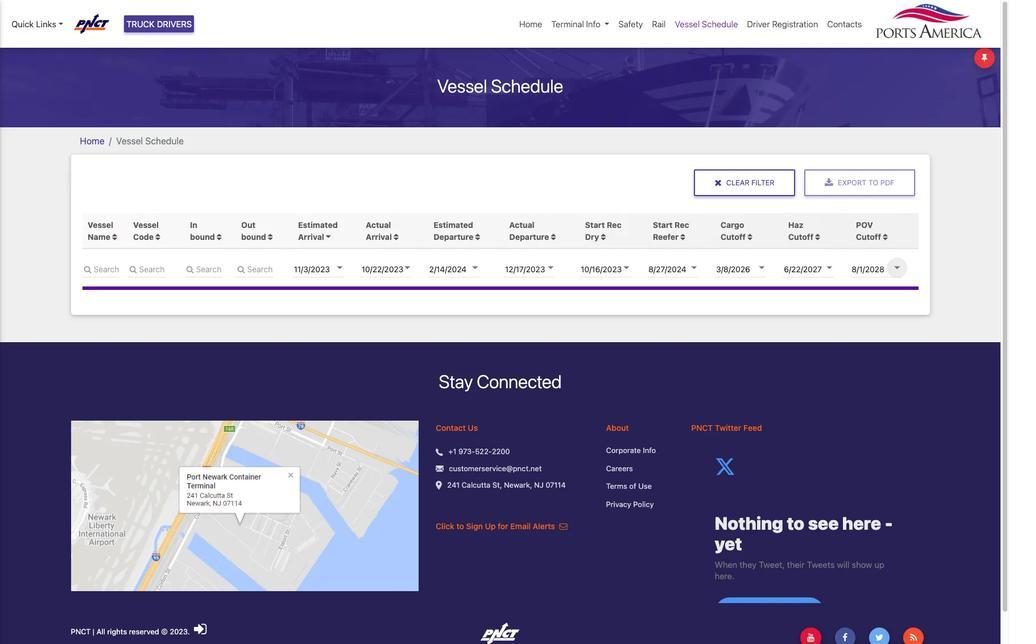 Task type: locate. For each thing, give the bounding box(es) containing it.
rec
[[607, 220, 622, 230], [675, 220, 689, 230]]

rec inside start rec reefer
[[675, 220, 689, 230]]

0 horizontal spatial cutoff
[[721, 232, 746, 242]]

mm/dd/yy field for 1st open calendar image from right
[[647, 260, 716, 278]]

links
[[36, 19, 56, 29]]

info
[[586, 19, 601, 29], [643, 446, 656, 455]]

0 vertical spatial pnct
[[691, 423, 713, 433]]

mm/dd/yy field down dry
[[580, 260, 648, 278]]

2 bound from the left
[[241, 232, 266, 242]]

0 horizontal spatial vessel schedule
[[116, 136, 184, 146]]

clear filter
[[726, 178, 775, 187]]

stay connected
[[439, 371, 562, 392]]

mm/dd/yy field down actual arrival
[[360, 260, 429, 278]]

1 vertical spatial vessel schedule
[[437, 75, 563, 96]]

out
[[241, 220, 256, 230]]

1 horizontal spatial vessel schedule
[[437, 75, 563, 96]]

rail link
[[648, 13, 670, 35]]

|
[[93, 628, 95, 637]]

estimated inside estimated departure
[[434, 220, 473, 230]]

1 horizontal spatial info
[[643, 446, 656, 455]]

0 vertical spatial home link
[[515, 13, 547, 35]]

mm/dd/yy field down pov cutoff
[[851, 260, 919, 278]]

2 estimated from the left
[[434, 220, 473, 230]]

1 horizontal spatial cutoff
[[788, 232, 814, 242]]

quick links
[[11, 19, 56, 29]]

terminal info link
[[547, 13, 614, 35]]

out bound
[[241, 220, 268, 242]]

2 rec from the left
[[675, 220, 689, 230]]

1 vertical spatial schedule
[[491, 75, 563, 96]]

cutoff
[[721, 232, 746, 242], [788, 232, 814, 242], [856, 232, 881, 242]]

pnct left the twitter
[[691, 423, 713, 433]]

2023.
[[170, 628, 190, 637]]

safety link
[[614, 13, 648, 35]]

5 mm/dd/yy field from the left
[[647, 260, 716, 278]]

1 vertical spatial home
[[80, 136, 104, 146]]

0 vertical spatial schedule
[[702, 19, 738, 29]]

2 arrival from the left
[[366, 232, 392, 242]]

actual inside actual arrival
[[366, 220, 391, 230]]

2 horizontal spatial schedule
[[702, 19, 738, 29]]

terms of use link
[[606, 481, 674, 493]]

start inside start rec dry
[[585, 220, 605, 230]]

estimated for arrival
[[298, 220, 338, 230]]

2 vertical spatial schedule
[[145, 136, 184, 146]]

None field
[[82, 260, 120, 278], [128, 260, 165, 278], [185, 260, 222, 278], [236, 260, 273, 278], [82, 260, 120, 278], [128, 260, 165, 278], [185, 260, 222, 278], [236, 260, 273, 278]]

mm/dd/yy field
[[360, 260, 429, 278], [428, 260, 496, 278], [504, 260, 572, 278], [580, 260, 648, 278], [647, 260, 716, 278], [715, 260, 783, 278], [783, 260, 851, 278], [851, 260, 919, 278]]

bound inside in bound
[[190, 232, 215, 242]]

cutoff down "cargo" at the right of the page
[[721, 232, 746, 242]]

info right terminal
[[586, 19, 601, 29]]

3 cutoff from the left
[[856, 232, 881, 242]]

rec inside start rec dry
[[607, 220, 622, 230]]

pnct
[[691, 423, 713, 433], [71, 628, 91, 637]]

1 arrival from the left
[[298, 232, 324, 242]]

actual inside actual departure
[[509, 220, 535, 230]]

envelope o image
[[559, 523, 567, 531]]

start
[[585, 220, 605, 230], [653, 220, 673, 230]]

start rec reefer
[[653, 220, 689, 242]]

start rec dry
[[585, 220, 622, 242]]

0 horizontal spatial start
[[585, 220, 605, 230]]

1 cutoff from the left
[[721, 232, 746, 242]]

name
[[88, 232, 110, 242]]

2 cutoff from the left
[[788, 232, 814, 242]]

1 horizontal spatial pnct
[[691, 423, 713, 433]]

contacts link
[[823, 13, 867, 35]]

actual departure
[[509, 220, 549, 242]]

1 start from the left
[[585, 220, 605, 230]]

bound
[[190, 232, 215, 242], [241, 232, 266, 242]]

actual
[[366, 220, 391, 230], [509, 220, 535, 230]]

home
[[519, 19, 542, 29], [80, 136, 104, 146]]

for
[[498, 522, 508, 531]]

1 horizontal spatial bound
[[241, 232, 266, 242]]

241
[[447, 481, 460, 490]]

0 horizontal spatial arrival
[[298, 232, 324, 242]]

us
[[468, 423, 478, 433]]

1 horizontal spatial rec
[[675, 220, 689, 230]]

stay
[[439, 371, 473, 392]]

open calendar image
[[337, 267, 342, 270], [548, 267, 554, 270], [624, 267, 629, 270], [691, 267, 697, 270]]

actual arrival
[[366, 220, 392, 242]]

start up dry
[[585, 220, 605, 230]]

start up 'reefer'
[[653, 220, 673, 230]]

mm/dd/yy field down actual departure
[[504, 260, 572, 278]]

3 mm/dd/yy field from the left
[[504, 260, 572, 278]]

1 estimated from the left
[[298, 220, 338, 230]]

start inside start rec reefer
[[653, 220, 673, 230]]

corporate info link
[[606, 446, 674, 457]]

mm/dd/yy field down estimated departure at the top left of page
[[428, 260, 496, 278]]

4 open calendar image from the left
[[691, 267, 697, 270]]

7 mm/dd/yy field from the left
[[783, 260, 851, 278]]

6 mm/dd/yy field from the left
[[715, 260, 783, 278]]

1 horizontal spatial schedule
[[491, 75, 563, 96]]

schedule
[[702, 19, 738, 29], [491, 75, 563, 96], [145, 136, 184, 146]]

rec for start rec dry
[[607, 220, 622, 230]]

1 vertical spatial pnct
[[71, 628, 91, 637]]

mm/dd/yy field for second open calendar image from the left
[[504, 260, 572, 278]]

4 mm/dd/yy field from the left
[[580, 260, 648, 278]]

open calendar image
[[404, 267, 410, 270], [472, 267, 478, 270], [759, 267, 765, 270], [827, 267, 833, 270], [895, 267, 900, 270]]

8 mm/dd/yy field from the left
[[851, 260, 919, 278]]

info inside corporate info link
[[643, 446, 656, 455]]

privacy policy link
[[606, 499, 674, 510]]

mm/dd/yy field for 1st open calendar icon from the left
[[360, 260, 429, 278]]

start for reefer
[[653, 220, 673, 230]]

mm/dd/yy field for 5th open calendar icon from left
[[851, 260, 919, 278]]

pnct twitter feed
[[691, 423, 762, 433]]

cargo cutoff
[[721, 220, 746, 242]]

0 vertical spatial info
[[586, 19, 601, 29]]

feed
[[744, 423, 762, 433]]

estimated departure
[[434, 220, 473, 242]]

bound inside out bound
[[241, 232, 266, 242]]

mm/dd/yy field down cargo cutoff
[[715, 260, 783, 278]]

info up careers link
[[643, 446, 656, 455]]

1 bound from the left
[[190, 232, 215, 242]]

sign in image
[[194, 623, 207, 637]]

2 departure from the left
[[509, 232, 549, 242]]

estimated
[[298, 220, 338, 230], [434, 220, 473, 230]]

actual for actual arrival
[[366, 220, 391, 230]]

0 vertical spatial vessel schedule
[[675, 19, 738, 29]]

2 actual from the left
[[509, 220, 535, 230]]

1 horizontal spatial arrival
[[366, 232, 392, 242]]

driver registration link
[[743, 13, 823, 35]]

4 open calendar image from the left
[[827, 267, 833, 270]]

2 start from the left
[[653, 220, 673, 230]]

privacy policy
[[606, 500, 654, 509]]

1 horizontal spatial actual
[[509, 220, 535, 230]]

1 open calendar image from the left
[[404, 267, 410, 270]]

terminal
[[551, 19, 584, 29]]

0 vertical spatial home
[[519, 19, 542, 29]]

2 open calendar image from the left
[[548, 267, 554, 270]]

0 horizontal spatial estimated
[[298, 220, 338, 230]]

haz cutoff
[[788, 220, 814, 242]]

pnct left |
[[71, 628, 91, 637]]

0 horizontal spatial bound
[[190, 232, 215, 242]]

0 horizontal spatial rec
[[607, 220, 622, 230]]

2 mm/dd/yy field from the left
[[428, 260, 496, 278]]

+1 973-522-2200
[[448, 447, 510, 456]]

5 open calendar image from the left
[[895, 267, 900, 270]]

0 horizontal spatial home link
[[80, 136, 104, 146]]

mm/dd/yy field down haz cutoff
[[783, 260, 851, 278]]

0 horizontal spatial actual
[[366, 220, 391, 230]]

info inside terminal info link
[[586, 19, 601, 29]]

1 horizontal spatial departure
[[509, 232, 549, 242]]

+1
[[448, 447, 456, 456]]

0 horizontal spatial pnct
[[71, 628, 91, 637]]

1 horizontal spatial home
[[519, 19, 542, 29]]

departure
[[434, 232, 473, 242], [509, 232, 549, 242]]

terms
[[606, 482, 627, 491]]

arrival inside estimated arrival
[[298, 232, 324, 242]]

bound down in
[[190, 232, 215, 242]]

1 vertical spatial info
[[643, 446, 656, 455]]

vessel schedule
[[675, 19, 738, 29], [437, 75, 563, 96], [116, 136, 184, 146]]

1 horizontal spatial estimated
[[434, 220, 473, 230]]

all
[[97, 628, 105, 637]]

corporate
[[606, 446, 641, 455]]

1 departure from the left
[[434, 232, 473, 242]]

0 horizontal spatial schedule
[[145, 136, 184, 146]]

1 rec from the left
[[607, 220, 622, 230]]

bound down out
[[241, 232, 266, 242]]

about
[[606, 423, 629, 433]]

customerservice@pnct.net link
[[449, 464, 542, 475]]

terminal info
[[551, 19, 601, 29]]

twitter
[[715, 423, 741, 433]]

2 horizontal spatial cutoff
[[856, 232, 881, 242]]

pov cutoff
[[856, 220, 881, 242]]

cutoff down pov
[[856, 232, 881, 242]]

0 horizontal spatial departure
[[434, 232, 473, 242]]

cutoff down haz
[[788, 232, 814, 242]]

code
[[133, 232, 154, 242]]

connected
[[477, 371, 562, 392]]

1 horizontal spatial start
[[653, 220, 673, 230]]

1 mm/dd/yy field from the left
[[360, 260, 429, 278]]

1 vertical spatial home link
[[80, 136, 104, 146]]

2 vertical spatial vessel schedule
[[116, 136, 184, 146]]

mm/dd/yy field down 'reefer'
[[647, 260, 716, 278]]

rights
[[107, 628, 127, 637]]

2 horizontal spatial vessel schedule
[[675, 19, 738, 29]]

driver
[[747, 19, 770, 29]]

1 actual from the left
[[366, 220, 391, 230]]

0 horizontal spatial info
[[586, 19, 601, 29]]

vessel schedule link
[[670, 13, 743, 35]]



Task type: vqa. For each thing, say whether or not it's contained in the screenshot.
James
no



Task type: describe. For each thing, give the bounding box(es) containing it.
clear
[[726, 178, 750, 187]]

careers link
[[606, 464, 674, 475]]

calcutta
[[462, 481, 491, 490]]

©
[[161, 628, 168, 637]]

truck
[[126, 19, 155, 29]]

rail
[[652, 19, 666, 29]]

safety
[[619, 19, 643, 29]]

0 horizontal spatial home
[[80, 136, 104, 146]]

quick links link
[[11, 18, 63, 30]]

estimated arrival
[[298, 220, 338, 242]]

departure for estimated
[[434, 232, 473, 242]]

vessel name
[[88, 220, 113, 242]]

bound for in
[[190, 232, 215, 242]]

start for dry
[[585, 220, 605, 230]]

estimated for departure
[[434, 220, 473, 230]]

close image
[[715, 178, 722, 187]]

1 open calendar image from the left
[[337, 267, 342, 270]]

contact
[[436, 423, 466, 433]]

clear filter button
[[694, 169, 795, 196]]

quick
[[11, 19, 34, 29]]

cutoff for pov
[[856, 232, 881, 242]]

email
[[510, 522, 531, 531]]

pov
[[856, 220, 873, 230]]

of
[[629, 482, 636, 491]]

in bound
[[190, 220, 217, 242]]

contact us
[[436, 423, 478, 433]]

241 calcutta st, newark, nj 07114 link
[[447, 480, 566, 491]]

1 horizontal spatial home link
[[515, 13, 547, 35]]

reefer
[[653, 232, 679, 242]]

terms of use
[[606, 482, 652, 491]]

+1 973-522-2200 link
[[448, 447, 510, 458]]

pnct for pnct twitter feed
[[691, 423, 713, 433]]

sign
[[466, 522, 483, 531]]

mm/dd/yy field for second open calendar image from the right
[[580, 260, 648, 278]]

filter
[[752, 178, 775, 187]]

to
[[457, 522, 464, 531]]

rec for start rec reefer
[[675, 220, 689, 230]]

policy
[[633, 500, 654, 509]]

mm/dd/yy field for fourth open calendar icon from the right
[[428, 260, 496, 278]]

vessel schedule inside the vessel schedule link
[[675, 19, 738, 29]]

3 open calendar image from the left
[[759, 267, 765, 270]]

dry
[[585, 232, 599, 242]]

departure for actual
[[509, 232, 549, 242]]

bound for out
[[241, 232, 266, 242]]

pnct for pnct | all rights reserved © 2023.
[[71, 628, 91, 637]]

3 open calendar image from the left
[[624, 267, 629, 270]]

driver registration
[[747, 19, 818, 29]]

cargo
[[721, 220, 744, 230]]

cutoff for cargo
[[721, 232, 746, 242]]

pnct | all rights reserved © 2023.
[[71, 628, 192, 637]]

info for corporate info
[[643, 446, 656, 455]]

newark,
[[504, 481, 532, 490]]

st,
[[493, 481, 502, 490]]

cutoff for haz
[[788, 232, 814, 242]]

corporate info
[[606, 446, 656, 455]]

mm/dd/yy field for 3rd open calendar icon from left
[[715, 260, 783, 278]]

customerservice@pnct.net
[[449, 464, 542, 473]]

use
[[638, 482, 652, 491]]

click to sign up for email alerts
[[436, 522, 557, 531]]

actual for actual departure
[[509, 220, 535, 230]]

2200
[[492, 447, 510, 456]]

click
[[436, 522, 454, 531]]

click to sign up for email alerts link
[[436, 522, 567, 531]]

privacy
[[606, 500, 631, 509]]

registration
[[772, 19, 818, 29]]

up
[[485, 522, 496, 531]]

truck drivers
[[126, 19, 192, 29]]

info for terminal info
[[586, 19, 601, 29]]

522-
[[475, 447, 492, 456]]

haz
[[788, 220, 804, 230]]

home inside 'link'
[[519, 19, 542, 29]]

drivers
[[157, 19, 192, 29]]

arrival for actual arrival
[[366, 232, 392, 242]]

07114
[[546, 481, 566, 490]]

careers
[[606, 464, 633, 473]]

contacts
[[827, 19, 862, 29]]

arrival for estimated arrival
[[298, 232, 324, 242]]

2 open calendar image from the left
[[472, 267, 478, 270]]

alerts
[[533, 522, 555, 531]]

973-
[[459, 447, 475, 456]]

truck drivers link
[[124, 15, 194, 33]]

241 calcutta st, newark, nj 07114
[[447, 481, 566, 490]]

mm/dd/yy field for 4th open calendar icon
[[783, 260, 851, 278]]

nj
[[534, 481, 544, 490]]

vessel code
[[133, 220, 159, 242]]

reserved
[[129, 628, 159, 637]]

in
[[190, 220, 197, 230]]



